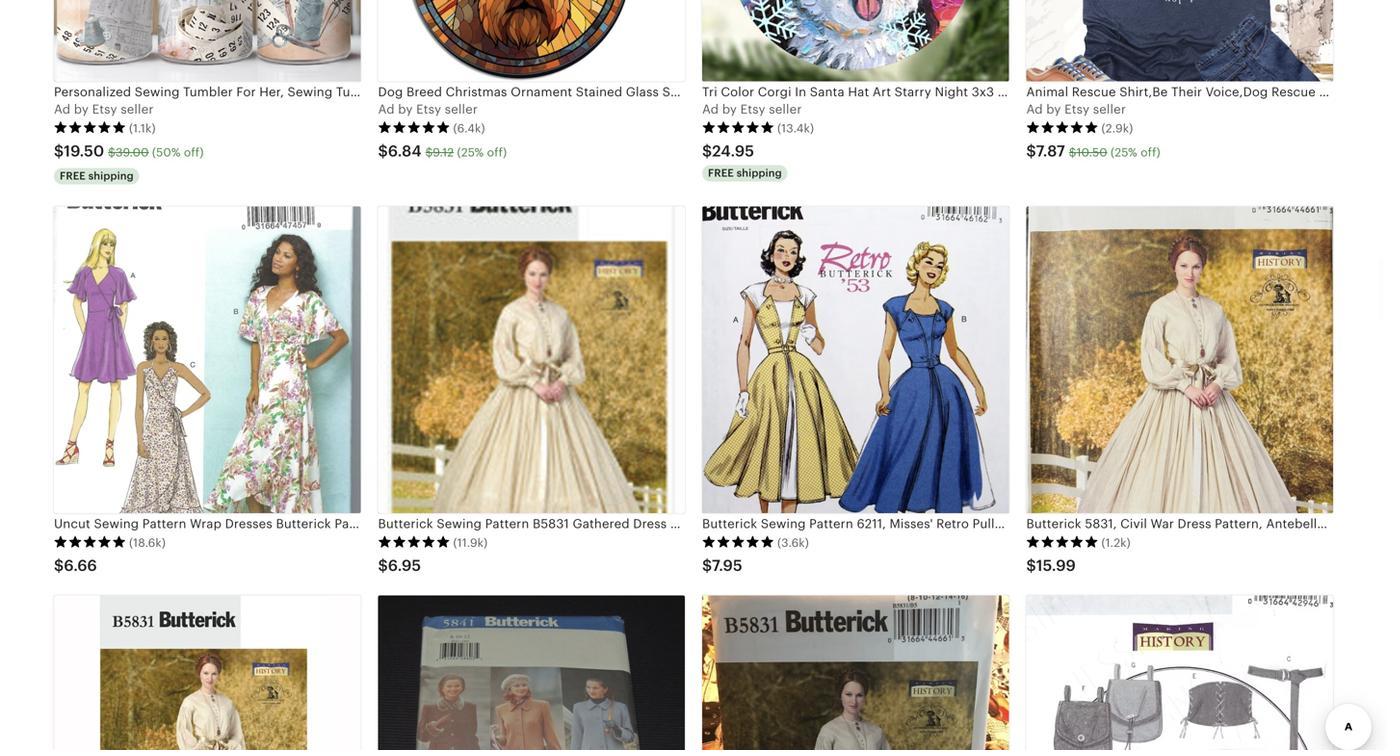 Task type: describe. For each thing, give the bounding box(es) containing it.
ornament
[[511, 85, 573, 99]]

with
[[671, 517, 697, 532]]

tri color corgi in santa hat art starry night 3x3 inch christmas ornament printed on both sides ceramic heirloom tree decoration image
[[702, 0, 1009, 81]]

butterick sewing pattern b5831 gathered dress with petticoat image
[[378, 207, 685, 514]]

6.66
[[64, 558, 97, 575]]

butterick sewing pattern b5831 size (8-10-12-14-16) making history misses' dress and petticoat new uncut factory folded image
[[702, 596, 1009, 751]]

(1.2k)
[[1102, 537, 1131, 550]]

a d b y etsy seller for 19.50
[[54, 102, 154, 117]]

$ 6.84 $ 9.12 (25% off)
[[378, 143, 507, 160]]

y for (2.9k)
[[1054, 102, 1061, 117]]

etsy for (1.1k)
[[92, 102, 117, 117]]

$ 6.95
[[378, 558, 421, 575]]

butterick sewing pattern 6211, misses' retro pullover front wrap dress, uncut/ff, misses' size 6 8 10 12 14, retro 1950s dress pattern image
[[702, 207, 1009, 514]]

dog breed christmas ornament stained glass style, "airedale terrier" a d b y etsy seller
[[378, 85, 803, 117]]

style,
[[663, 85, 697, 99]]

gathered
[[573, 517, 630, 532]]

7.87
[[1036, 143, 1066, 160]]

39.00
[[116, 146, 149, 159]]

$ for $ 6.66
[[54, 558, 64, 575]]

5 out of 5 stars image for (11.9k)
[[378, 536, 450, 549]]

24.95
[[712, 143, 755, 160]]

b for (1.1k)
[[74, 102, 82, 117]]

dog
[[378, 85, 403, 99]]

petticoat
[[700, 517, 755, 532]]

$ for $ 7.87 $ 10.50 (25% off)
[[1027, 143, 1036, 160]]

personalized sewing tumbler for her, sewing tumbler gifts for women, sewing floral tumbler, gift for seamstress, sewing tumbler image
[[54, 0, 361, 81]]

6.95
[[388, 558, 421, 575]]

$ inside the $ 7.87 $ 10.50 (25% off)
[[1069, 146, 1077, 159]]

y for (13.4k)
[[730, 102, 737, 117]]

$ for $ 24.95 free shipping
[[702, 143, 712, 160]]

0 horizontal spatial shipping
[[88, 170, 134, 182]]

d for (13.4k)
[[711, 102, 719, 117]]

y inside dog breed christmas ornament stained glass style, "airedale terrier" a d b y etsy seller
[[406, 102, 413, 117]]

10.50
[[1077, 146, 1108, 159]]

5 out of 5 stars image for (2.9k)
[[1027, 121, 1099, 134]]

christmas
[[446, 85, 507, 99]]

seller for (13.4k)
[[769, 102, 802, 117]]

glass
[[626, 85, 659, 99]]

$ 7.95
[[702, 558, 743, 575]]

off) for 7.87
[[1141, 146, 1161, 159]]

seller inside dog breed christmas ornament stained glass style, "airedale terrier" a d b y etsy seller
[[445, 102, 478, 117]]

(1.1k)
[[129, 122, 156, 135]]

(13.4k)
[[778, 122, 814, 135]]

a for (1.1k)
[[54, 102, 63, 117]]

b for (13.4k)
[[722, 102, 731, 117]]

off) for 6.84
[[487, 146, 507, 159]]

butterick
[[378, 517, 433, 532]]

uncut 8-10-12 butterick 5841 misses/petite coat pattern image
[[378, 596, 685, 751]]

pattern
[[485, 517, 529, 532]]

$ 6.66
[[54, 558, 97, 575]]

a d b y etsy seller for 7.87
[[1027, 102, 1126, 117]]

(25% for 7.87
[[1111, 146, 1138, 159]]

(50%
[[152, 146, 181, 159]]

b5831
[[533, 517, 569, 532]]

stained
[[576, 85, 623, 99]]

a for (13.4k)
[[702, 102, 711, 117]]

$ for $ 6.84 $ 9.12 (25% off)
[[378, 143, 388, 160]]



Task type: vqa. For each thing, say whether or not it's contained in the screenshot.
second seller from the right
yes



Task type: locate. For each thing, give the bounding box(es) containing it.
$ for $ 6.95
[[378, 558, 388, 575]]

5 out of 5 stars image down butterick
[[378, 536, 450, 549]]

d down dog
[[387, 102, 395, 117]]

4 a from the left
[[1027, 102, 1035, 117]]

etsy down "airedale
[[741, 102, 766, 117]]

3 a from the left
[[702, 102, 711, 117]]

3 a d b y etsy seller from the left
[[1027, 102, 1126, 117]]

shipping
[[737, 167, 782, 179], [88, 170, 134, 182]]

$ inside $ 6.84 $ 9.12 (25% off)
[[426, 146, 433, 159]]

$ inside $ 19.50 $ 39.00 (50% off)
[[108, 146, 116, 159]]

5 out of 5 stars image down petticoat
[[702, 536, 775, 549]]

1 horizontal spatial shipping
[[737, 167, 782, 179]]

"airedale
[[700, 85, 755, 99]]

a up the $ 7.87 $ 10.50 (25% off)
[[1027, 102, 1035, 117]]

etsy down 'breed'
[[416, 102, 441, 117]]

seller up (6.4k)
[[445, 102, 478, 117]]

uncut sewing pattern  wrap dresses butterick pattern 328 6554 women's ruffled wrap dress womens dress size a5 6 -14 14-22 ff image
[[54, 207, 361, 514]]

5 out of 5 stars image up 6.66
[[54, 536, 126, 549]]

etsy up 19.50
[[92, 102, 117, 117]]

off) right 9.12
[[487, 146, 507, 159]]

5 out of 5 stars image up 6.84
[[378, 121, 450, 134]]

free inside $ 24.95 free shipping
[[708, 167, 734, 179]]

15.99
[[1037, 558, 1076, 575]]

seller down terrier" at the right of the page
[[769, 102, 802, 117]]

off) for 19.50
[[184, 146, 204, 159]]

etsy for (2.9k)
[[1065, 102, 1090, 117]]

(25% inside $ 6.84 $ 9.12 (25% off)
[[457, 146, 484, 159]]

1 a d b y etsy seller from the left
[[54, 102, 154, 117]]

b inside dog breed christmas ornament stained glass style, "airedale terrier" a d b y etsy seller
[[398, 102, 406, 117]]

a d b y etsy seller
[[54, 102, 154, 117], [702, 102, 802, 117], [1027, 102, 1126, 117]]

$ for $ 15.99
[[1027, 558, 1037, 575]]

d up 7.87
[[1035, 102, 1043, 117]]

off) right 10.50
[[1141, 146, 1161, 159]]

shipping down $ 19.50 $ 39.00 (50% off)
[[88, 170, 134, 182]]

2 b from the left
[[398, 102, 406, 117]]

0 horizontal spatial off)
[[184, 146, 204, 159]]

$ 24.95 free shipping
[[702, 143, 782, 179]]

1 horizontal spatial (25%
[[1111, 146, 1138, 159]]

1 off) from the left
[[184, 146, 204, 159]]

(6.4k)
[[453, 122, 485, 135]]

uncut  butterick sewing pattern 5371 b5371 cosplay costume wrist bracers corset belt and pouches size small-medium-large xl-xxxl uncut image
[[1027, 596, 1334, 751]]

(3.6k)
[[778, 537, 809, 550]]

y for (1.1k)
[[82, 102, 89, 117]]

1 horizontal spatial off)
[[487, 146, 507, 159]]

5 out of 5 stars image for (3.6k)
[[702, 536, 775, 549]]

5 out of 5 stars image up 15.99
[[1027, 536, 1099, 549]]

seller
[[121, 102, 154, 117], [445, 102, 478, 117], [769, 102, 802, 117], [1093, 102, 1126, 117]]

b up 19.50
[[74, 102, 82, 117]]

1 etsy from the left
[[92, 102, 117, 117]]

(25%
[[457, 146, 484, 159], [1111, 146, 1138, 159]]

3 seller from the left
[[769, 102, 802, 117]]

5 out of 5 stars image for (18.6k)
[[54, 536, 126, 549]]

(2.9k)
[[1102, 122, 1133, 135]]

etsy inside dog breed christmas ornament stained glass style, "airedale terrier" a d b y etsy seller
[[416, 102, 441, 117]]

1 y from the left
[[82, 102, 89, 117]]

4 b from the left
[[1047, 102, 1055, 117]]

etsy for (13.4k)
[[741, 102, 766, 117]]

breed
[[407, 85, 442, 99]]

0 horizontal spatial free
[[60, 170, 86, 182]]

a d b y etsy seller down "airedale
[[702, 102, 802, 117]]

(25% down (6.4k)
[[457, 146, 484, 159]]

$ 7.87 $ 10.50 (25% off)
[[1027, 143, 1161, 160]]

$ for $ 7.95
[[702, 558, 712, 575]]

a
[[54, 102, 63, 117], [378, 102, 387, 117], [702, 102, 711, 117], [1027, 102, 1035, 117]]

2 d from the left
[[387, 102, 395, 117]]

3 y from the left
[[730, 102, 737, 117]]

a down dog
[[378, 102, 387, 117]]

free
[[708, 167, 734, 179], [60, 170, 86, 182]]

3 b from the left
[[722, 102, 731, 117]]

d down "airedale
[[711, 102, 719, 117]]

d up 19.50
[[62, 102, 70, 117]]

2 horizontal spatial a d b y etsy seller
[[1027, 102, 1126, 117]]

$
[[54, 143, 64, 160], [378, 143, 388, 160], [702, 143, 712, 160], [1027, 143, 1036, 160], [108, 146, 116, 159], [426, 146, 433, 159], [1069, 146, 1077, 159], [54, 558, 64, 575], [378, 558, 388, 575], [702, 558, 712, 575], [1027, 558, 1037, 575]]

1 d from the left
[[62, 102, 70, 117]]

b down "airedale
[[722, 102, 731, 117]]

y down "airedale
[[730, 102, 737, 117]]

1 a from the left
[[54, 102, 63, 117]]

y up 19.50
[[82, 102, 89, 117]]

$ inside $ 24.95 free shipping
[[702, 143, 712, 160]]

b up 7.87
[[1047, 102, 1055, 117]]

1 horizontal spatial a d b y etsy seller
[[702, 102, 802, 117]]

6.84
[[388, 143, 422, 160]]

2 y from the left
[[406, 102, 413, 117]]

butterick sewing pattern b5831 gathered dress with petticoat
[[378, 517, 755, 532]]

$ for $ 19.50 $ 39.00 (50% off)
[[54, 143, 64, 160]]

5 out of 5 stars image for (13.4k)
[[702, 121, 775, 134]]

dog breed christmas ornament stained glass style, "airedale terrier" image
[[378, 0, 685, 81]]

1 horizontal spatial free
[[708, 167, 734, 179]]

shipping down 24.95 on the right top
[[737, 167, 782, 179]]

butterick 5831, civil war dress pattern, antebellum dress sewing pattern, hoop skirt pattern, reenactment clothing patterns, making history image
[[1027, 207, 1334, 514]]

costume sewing pattern for womens dress, 1860s gown and petticoat - butterick b5831 size 8 10 12 16 16 or 16 18 20 22 24 - new uncut f/f image
[[54, 596, 361, 751]]

b down dog
[[398, 102, 406, 117]]

etsy
[[92, 102, 117, 117], [416, 102, 441, 117], [741, 102, 766, 117], [1065, 102, 1090, 117]]

2 etsy from the left
[[416, 102, 441, 117]]

2 horizontal spatial off)
[[1141, 146, 1161, 159]]

d for (1.1k)
[[62, 102, 70, 117]]

dress
[[633, 517, 667, 532]]

(18.6k)
[[129, 537, 166, 550]]

y down 'breed'
[[406, 102, 413, 117]]

$ 15.99
[[1027, 558, 1076, 575]]

etsy up the $ 7.87 $ 10.50 (25% off)
[[1065, 102, 1090, 117]]

terrier"
[[758, 85, 803, 99]]

a d b y etsy seller up (2.9k)
[[1027, 102, 1126, 117]]

(25% inside the $ 7.87 $ 10.50 (25% off)
[[1111, 146, 1138, 159]]

(25% down (2.9k)
[[1111, 146, 1138, 159]]

1 b from the left
[[74, 102, 82, 117]]

off) inside $ 6.84 $ 9.12 (25% off)
[[487, 146, 507, 159]]

b
[[74, 102, 82, 117], [398, 102, 406, 117], [722, 102, 731, 117], [1047, 102, 1055, 117]]

a down "airedale
[[702, 102, 711, 117]]

7.95
[[712, 558, 743, 575]]

a for (2.9k)
[[1027, 102, 1035, 117]]

free shipping
[[60, 170, 134, 182]]

free down 19.50
[[60, 170, 86, 182]]

free down 24.95 on the right top
[[708, 167, 734, 179]]

a up free shipping
[[54, 102, 63, 117]]

off) right (50%
[[184, 146, 204, 159]]

0 horizontal spatial (25%
[[457, 146, 484, 159]]

3 d from the left
[[711, 102, 719, 117]]

5 out of 5 stars image for (6.4k)
[[378, 121, 450, 134]]

sewing
[[437, 517, 482, 532]]

0 horizontal spatial a d b y etsy seller
[[54, 102, 154, 117]]

2 (25% from the left
[[1111, 146, 1138, 159]]

animal rescue shirt,be their voice,dog rescue shirt,dog lover gift,animal lover gift,foster volunteer shirt,save animal shirt,pet lover gift image
[[1027, 0, 1334, 81]]

4 etsy from the left
[[1065, 102, 1090, 117]]

3 etsy from the left
[[741, 102, 766, 117]]

4 seller from the left
[[1093, 102, 1126, 117]]

off)
[[184, 146, 204, 159], [487, 146, 507, 159], [1141, 146, 1161, 159]]

1 seller from the left
[[121, 102, 154, 117]]

seller for (2.9k)
[[1093, 102, 1126, 117]]

9.12
[[433, 146, 454, 159]]

a d b y etsy seller up (1.1k)
[[54, 102, 154, 117]]

5 out of 5 stars image for (1.1k)
[[54, 121, 126, 134]]

2 a d b y etsy seller from the left
[[702, 102, 802, 117]]

d
[[62, 102, 70, 117], [387, 102, 395, 117], [711, 102, 719, 117], [1035, 102, 1043, 117]]

2 a from the left
[[378, 102, 387, 117]]

5 out of 5 stars image up 19.50
[[54, 121, 126, 134]]

5 out of 5 stars image for (1.2k)
[[1027, 536, 1099, 549]]

d inside dog breed christmas ornament stained glass style, "airedale terrier" a d b y etsy seller
[[387, 102, 395, 117]]

off) inside the $ 7.87 $ 10.50 (25% off)
[[1141, 146, 1161, 159]]

y up 7.87
[[1054, 102, 1061, 117]]

4 d from the left
[[1035, 102, 1043, 117]]

5 out of 5 stars image up 24.95 on the right top
[[702, 121, 775, 134]]

seller up (1.1k)
[[121, 102, 154, 117]]

seller for (1.1k)
[[121, 102, 154, 117]]

a inside dog breed christmas ornament stained glass style, "airedale terrier" a d b y etsy seller
[[378, 102, 387, 117]]

$ 19.50 $ 39.00 (50% off)
[[54, 143, 204, 160]]

3 off) from the left
[[1141, 146, 1161, 159]]

seller up (2.9k)
[[1093, 102, 1126, 117]]

5 out of 5 stars image
[[54, 121, 126, 134], [378, 121, 450, 134], [702, 121, 775, 134], [1027, 121, 1099, 134], [54, 536, 126, 549], [378, 536, 450, 549], [702, 536, 775, 549], [1027, 536, 1099, 549]]

off) inside $ 19.50 $ 39.00 (50% off)
[[184, 146, 204, 159]]

1 (25% from the left
[[457, 146, 484, 159]]

19.50
[[64, 143, 104, 160]]

(25% for 6.84
[[457, 146, 484, 159]]

4 y from the left
[[1054, 102, 1061, 117]]

d for (2.9k)
[[1035, 102, 1043, 117]]

y
[[82, 102, 89, 117], [406, 102, 413, 117], [730, 102, 737, 117], [1054, 102, 1061, 117]]

b for (2.9k)
[[1047, 102, 1055, 117]]

2 seller from the left
[[445, 102, 478, 117]]

(11.9k)
[[453, 537, 488, 550]]

5 out of 5 stars image up 7.87
[[1027, 121, 1099, 134]]

2 off) from the left
[[487, 146, 507, 159]]

shipping inside $ 24.95 free shipping
[[737, 167, 782, 179]]



